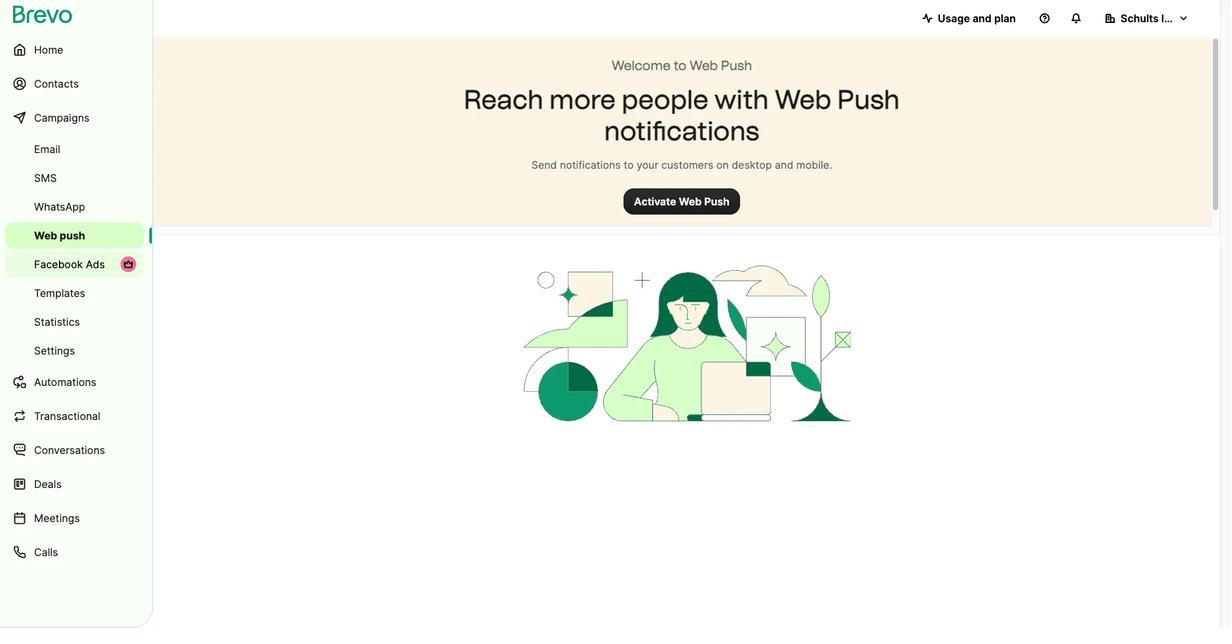 Task type: describe. For each thing, give the bounding box(es) containing it.
settings
[[34, 345, 75, 358]]

on
[[717, 159, 729, 172]]

conversations
[[34, 444, 105, 457]]

more
[[550, 84, 616, 115]]

usage and plan button
[[912, 5, 1027, 31]]

your
[[637, 159, 659, 172]]

deals link
[[5, 469, 144, 501]]

automations
[[34, 376, 96, 389]]

plan
[[994, 12, 1016, 25]]

with
[[715, 84, 769, 115]]

settings link
[[5, 338, 144, 364]]

notifications inside reach more people with web push notifications
[[604, 115, 760, 147]]

sms link
[[5, 165, 144, 191]]

conversations link
[[5, 435, 144, 466]]

facebook
[[34, 258, 83, 271]]

transactional
[[34, 410, 100, 423]]

campaigns
[[34, 111, 90, 124]]

calls link
[[5, 537, 144, 569]]

1 vertical spatial notifications
[[560, 159, 621, 172]]

contacts
[[34, 77, 79, 90]]

activate
[[634, 195, 676, 208]]

statistics link
[[5, 309, 144, 335]]

.
[[830, 159, 832, 172]]

people
[[622, 84, 709, 115]]

deals
[[34, 478, 62, 491]]

schults inc button
[[1095, 5, 1200, 31]]

send notifications to your customers on desktop and mobile .
[[532, 159, 832, 172]]

meetings
[[34, 512, 80, 525]]

whatsapp
[[34, 200, 85, 214]]

email
[[34, 143, 60, 156]]

web inside button
[[679, 195, 702, 208]]

web left push
[[34, 229, 57, 242]]

facebook ads
[[34, 258, 105, 271]]

schults inc
[[1121, 12, 1177, 25]]

web push link
[[5, 223, 144, 249]]

home
[[34, 43, 63, 56]]



Task type: locate. For each thing, give the bounding box(es) containing it.
push inside button
[[704, 195, 730, 208]]

templates link
[[5, 280, 144, 307]]

templates
[[34, 287, 85, 300]]

reach more people with web push notifications
[[464, 84, 900, 147]]

0 vertical spatial push
[[721, 58, 752, 73]]

2 vertical spatial push
[[704, 195, 730, 208]]

schults
[[1121, 12, 1159, 25]]

mobile
[[797, 159, 830, 172]]

notifications right send
[[560, 159, 621, 172]]

customers
[[662, 159, 714, 172]]

and inside 'usage and plan' button
[[973, 12, 992, 25]]

send
[[532, 159, 557, 172]]

0 horizontal spatial and
[[775, 159, 794, 172]]

to left your
[[624, 159, 634, 172]]

and left the mobile
[[775, 159, 794, 172]]

desktop
[[732, 159, 772, 172]]

campaigns link
[[5, 102, 144, 134]]

inc
[[1162, 12, 1177, 25]]

push inside reach more people with web push notifications
[[838, 84, 900, 115]]

welcome to web push
[[612, 58, 752, 73]]

0 vertical spatial to
[[674, 58, 687, 73]]

meetings link
[[5, 503, 144, 535]]

to
[[674, 58, 687, 73], [624, 159, 634, 172]]

1 vertical spatial to
[[624, 159, 634, 172]]

calls
[[34, 546, 58, 560]]

push
[[60, 229, 85, 242]]

0 horizontal spatial to
[[624, 159, 634, 172]]

whatsapp link
[[5, 194, 144, 220]]

statistics
[[34, 316, 80, 329]]

web inside reach more people with web push notifications
[[775, 84, 832, 115]]

automations link
[[5, 367, 144, 398]]

0 vertical spatial notifications
[[604, 115, 760, 147]]

1 horizontal spatial to
[[674, 58, 687, 73]]

to up people
[[674, 58, 687, 73]]

activate web push button
[[624, 189, 740, 215]]

1 vertical spatial and
[[775, 159, 794, 172]]

activate web push
[[634, 195, 730, 208]]

notifications up send notifications to your customers on desktop and mobile .
[[604, 115, 760, 147]]

usage and plan
[[938, 12, 1016, 25]]

sms
[[34, 172, 57, 185]]

web right the activate on the right top of the page
[[679, 195, 702, 208]]

left___rvooi image
[[123, 259, 134, 270]]

ads
[[86, 258, 105, 271]]

reach
[[464, 84, 544, 115]]

push
[[721, 58, 752, 73], [838, 84, 900, 115], [704, 195, 730, 208]]

contacts link
[[5, 68, 144, 100]]

0 vertical spatial and
[[973, 12, 992, 25]]

email link
[[5, 136, 144, 162]]

and left the 'plan' on the top
[[973, 12, 992, 25]]

notifications
[[604, 115, 760, 147], [560, 159, 621, 172]]

welcome
[[612, 58, 671, 73]]

home link
[[5, 34, 144, 66]]

web push
[[34, 229, 85, 242]]

web
[[690, 58, 718, 73], [775, 84, 832, 115], [679, 195, 702, 208], [34, 229, 57, 242]]

1 vertical spatial push
[[838, 84, 900, 115]]

and
[[973, 12, 992, 25], [775, 159, 794, 172]]

web right with
[[775, 84, 832, 115]]

1 horizontal spatial and
[[973, 12, 992, 25]]

usage
[[938, 12, 970, 25]]

web up with
[[690, 58, 718, 73]]

facebook ads link
[[5, 252, 144, 278]]

transactional link
[[5, 401, 144, 432]]



Task type: vqa. For each thing, say whether or not it's contained in the screenshot.
Email link
yes



